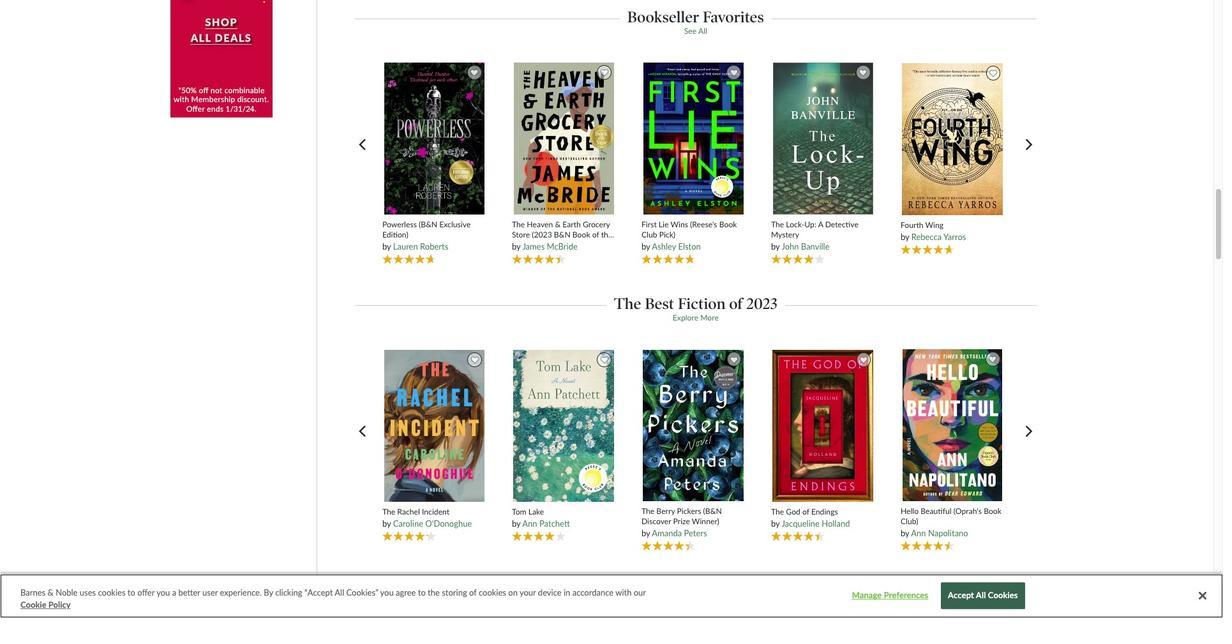 Task type: locate. For each thing, give the bounding box(es) containing it.
of inside the god of endings by jacqueline holland
[[803, 507, 810, 517]]

all
[[699, 26, 707, 36], [335, 587, 344, 598], [976, 590, 986, 601]]

fiction up explore more link in the right bottom of the page
[[678, 294, 726, 313]]

the berry pickers (b&n discover prize winner) link
[[642, 507, 746, 526]]

2 horizontal spatial book
[[984, 507, 1002, 516]]

bookseller
[[628, 7, 699, 26]]

to left offer
[[128, 587, 135, 598]]

by down discover
[[642, 528, 650, 538]]

berry
[[657, 507, 675, 516]]

1 horizontal spatial you
[[380, 587, 394, 598]]

bookseller favorites see all
[[628, 7, 764, 36]]

0 vertical spatial (b&n
[[419, 220, 437, 229]]

2 horizontal spatial all
[[976, 590, 986, 601]]

the rachel incident link
[[382, 507, 486, 517]]

accept all cookies button
[[941, 583, 1025, 609]]

all inside barnes & noble uses cookies to offer you a better user experience. by clicking "accept all cookies" you agree to the storing of cookies on your device in accordance with our cookie policy
[[335, 587, 344, 598]]

"accept
[[305, 587, 333, 598]]

(2023
[[532, 230, 552, 239]]

ann inside tom lake by ann patchett
[[523, 519, 537, 529]]

by inside the rachel incident by caroline o'donoghue
[[382, 519, 391, 529]]

the for rachel
[[382, 507, 395, 517]]

ann down club)
[[911, 528, 926, 538]]

the inside the lock-up: a detective mystery by john banville
[[771, 220, 784, 229]]

the for best
[[614, 294, 641, 313]]

1 horizontal spatial all
[[699, 26, 707, 36]]

1 vertical spatial (b&n
[[703, 507, 722, 516]]

hello beautiful (oprah's book club) by ann napolitano
[[901, 507, 1002, 538]]

&
[[555, 220, 561, 229], [48, 587, 54, 598]]

fiction
[[678, 294, 726, 313], [637, 581, 685, 600]]

cookies
[[98, 587, 126, 598], [479, 587, 506, 598]]

year)
[[512, 239, 529, 249]]

ashley
[[652, 241, 676, 251]]

0 horizontal spatial you
[[157, 587, 170, 598]]

the god of endings link
[[771, 507, 875, 517]]

you left agree on the left of the page
[[380, 587, 394, 598]]

by down the tom at the left
[[512, 519, 521, 529]]

1 horizontal spatial the
[[601, 230, 613, 239]]

the up discover
[[642, 507, 655, 516]]

first lie wins (reese's book club pick) image
[[643, 62, 744, 215]]

the heaven & earth grocery store (2023 b&n book of the year) image
[[513, 62, 615, 215]]

the left god
[[771, 507, 784, 517]]

mcbride
[[547, 241, 578, 251]]

0 vertical spatial the
[[601, 230, 613, 239]]

our fiction monthly picks
[[606, 581, 786, 600]]

powerless (b&n exclusive edition) link
[[382, 220, 486, 239]]

powerless
[[382, 220, 417, 229]]

cookies right uses
[[98, 587, 126, 598]]

rachel
[[397, 507, 420, 517]]

the inside barnes & noble uses cookies to offer you a better user experience. by clicking "accept all cookies" you agree to the storing of cookies on your device in accordance with our cookie policy
[[428, 587, 440, 598]]

1 vertical spatial the
[[428, 587, 440, 598]]

of right god
[[803, 507, 810, 517]]

the left best
[[614, 294, 641, 313]]

the inside 'the heaven & earth grocery store (2023 b&n book of the year)'
[[512, 220, 525, 229]]

the inside the god of endings by jacqueline holland
[[771, 507, 784, 517]]

manage preferences button
[[850, 583, 930, 609]]

1 you from the left
[[157, 587, 170, 598]]

0 vertical spatial &
[[555, 220, 561, 229]]

the up mystery on the top right of page
[[771, 220, 784, 229]]

0 horizontal spatial to
[[128, 587, 135, 598]]

book
[[719, 220, 737, 229], [573, 230, 590, 239], [984, 507, 1002, 516]]

fourth wing image
[[902, 63, 1004, 216]]

john banville link
[[782, 241, 830, 251]]

1 horizontal spatial to
[[418, 587, 426, 598]]

club)
[[901, 516, 919, 526]]

all right see
[[699, 26, 707, 36]]

ann down "lake"
[[523, 519, 537, 529]]

book down earth
[[573, 230, 590, 239]]

2 you from the left
[[380, 587, 394, 598]]

fiction inside the best fiction of 2023 explore more
[[678, 294, 726, 313]]

by down club)
[[901, 528, 910, 538]]

book right (oprah's
[[984, 507, 1002, 516]]

0 horizontal spatial &
[[48, 587, 54, 598]]

& up "cookie policy" link
[[48, 587, 54, 598]]

winner)
[[692, 516, 720, 526]]

the left the storing
[[428, 587, 440, 598]]

book inside first lie wins (reese's book club pick) by ashley elston
[[719, 220, 737, 229]]

the left the rachel
[[382, 507, 395, 517]]

(b&n up winner)
[[703, 507, 722, 516]]

of down grocery
[[592, 230, 599, 239]]

ann
[[523, 519, 537, 529], [911, 528, 926, 538]]

the berry pickers (b&n discover prize winner) image
[[643, 349, 745, 502]]

wins
[[671, 220, 688, 229]]

accept
[[948, 590, 974, 601]]

on
[[508, 587, 518, 598]]

lake
[[528, 507, 544, 517]]

the for god
[[771, 507, 784, 517]]

all right "accept
[[335, 587, 344, 598]]

1 horizontal spatial &
[[555, 220, 561, 229]]

1 horizontal spatial (b&n
[[703, 507, 722, 516]]

b&n
[[554, 230, 571, 239]]

clicking
[[275, 587, 302, 598]]

the up store
[[512, 220, 525, 229]]

(b&n up roberts
[[419, 220, 437, 229]]

monthly
[[688, 581, 746, 600]]

holland
[[822, 519, 850, 529]]

of right the storing
[[469, 587, 477, 598]]

0 horizontal spatial cookies
[[98, 587, 126, 598]]

of
[[592, 230, 599, 239], [729, 294, 743, 313], [803, 507, 810, 517], [469, 587, 477, 598]]

by james mcbride
[[512, 241, 578, 251]]

0 horizontal spatial all
[[335, 587, 344, 598]]

store
[[512, 230, 530, 239]]

cookies"
[[346, 587, 378, 598]]

by left jacqueline
[[771, 519, 780, 529]]

by
[[901, 232, 910, 242], [382, 241, 391, 251], [512, 241, 521, 251], [642, 241, 650, 251], [771, 241, 780, 251], [382, 519, 391, 529], [512, 519, 521, 529], [771, 519, 780, 529], [642, 528, 650, 538], [901, 528, 910, 538]]

the lock-up: a detective mystery by john banville
[[771, 220, 859, 251]]

by inside the god of endings by jacqueline holland
[[771, 519, 780, 529]]

cookie
[[20, 600, 46, 610]]

the inside the best fiction of 2023 explore more
[[614, 294, 641, 313]]

the down grocery
[[601, 230, 613, 239]]

to
[[128, 587, 135, 598], [418, 587, 426, 598]]

by left caroline
[[382, 519, 391, 529]]

of left 2023
[[729, 294, 743, 313]]

all right accept
[[976, 590, 986, 601]]

0 horizontal spatial the
[[428, 587, 440, 598]]

the inside the rachel incident by caroline o'donoghue
[[382, 507, 395, 517]]

1 horizontal spatial book
[[719, 220, 737, 229]]

0 horizontal spatial ann
[[523, 519, 537, 529]]

storing
[[442, 587, 467, 598]]

tom lake link
[[512, 507, 616, 517]]

ann inside hello beautiful (oprah's book club) by ann napolitano
[[911, 528, 926, 538]]

edition)
[[382, 230, 408, 239]]

jacqueline holland link
[[782, 519, 850, 529]]

by down club
[[642, 241, 650, 251]]

1 vertical spatial &
[[48, 587, 54, 598]]

0 horizontal spatial (b&n
[[419, 220, 437, 229]]

0 horizontal spatial book
[[573, 230, 590, 239]]

(b&n inside the berry pickers (b&n discover prize winner) by amanda peters
[[703, 507, 722, 516]]

by inside powerless (b&n exclusive edition) by lauren roberts
[[382, 241, 391, 251]]

(reese's
[[690, 220, 717, 229]]

by left john
[[771, 241, 780, 251]]

by inside fourth wing by rebecca yarros
[[901, 232, 910, 242]]

privacy alert dialog
[[0, 574, 1223, 618]]

the heaven & earth grocery store (2023 b&n book of the year) link
[[512, 220, 616, 249]]

powerless (b&n exclusive edition) image
[[384, 62, 485, 215]]

earth
[[563, 220, 581, 229]]

cookies left on
[[479, 587, 506, 598]]

the inside the berry pickers (b&n discover prize winner) by amanda peters
[[642, 507, 655, 516]]

see all link
[[684, 26, 707, 36]]

you left "a"
[[157, 587, 170, 598]]

pickers
[[677, 507, 701, 516]]

by inside hello beautiful (oprah's book club) by ann napolitano
[[901, 528, 910, 538]]

to right agree on the left of the page
[[418, 587, 426, 598]]

by inside the berry pickers (b&n discover prize winner) by amanda peters
[[642, 528, 650, 538]]

more
[[701, 313, 719, 322]]

by down edition)
[[382, 241, 391, 251]]

the for heaven
[[512, 220, 525, 229]]

jacqueline
[[782, 519, 820, 529]]

1 horizontal spatial ann
[[911, 528, 926, 538]]

agree
[[396, 587, 416, 598]]

book right (reese's
[[719, 220, 737, 229]]

accordance
[[573, 587, 614, 598]]

a
[[172, 587, 176, 598]]

napolitano
[[928, 528, 968, 538]]

& up b&n at the top
[[555, 220, 561, 229]]

elston
[[678, 241, 701, 251]]

the rachel incident by caroline o'donoghue
[[382, 507, 472, 529]]

0 vertical spatial fiction
[[678, 294, 726, 313]]

james mcbride link
[[523, 241, 578, 251]]

1 horizontal spatial cookies
[[479, 587, 506, 598]]

by down fourth
[[901, 232, 910, 242]]

fiction right with
[[637, 581, 685, 600]]

see
[[684, 26, 697, 36]]

ann patchett link
[[523, 519, 570, 529]]

patchett
[[540, 519, 570, 529]]

cookies
[[988, 590, 1018, 601]]



Task type: describe. For each thing, give the bounding box(es) containing it.
first
[[642, 220, 657, 229]]

first lie wins (reese's book club pick) link
[[642, 220, 746, 239]]

by inside the lock-up: a detective mystery by john banville
[[771, 241, 780, 251]]

offer
[[137, 587, 155, 598]]

in
[[564, 587, 570, 598]]

mystery
[[771, 230, 799, 239]]

accept all cookies
[[948, 590, 1018, 601]]

2023
[[746, 294, 777, 313]]

o'donoghue
[[425, 519, 472, 529]]

cookie policy link
[[20, 599, 71, 612]]

detective
[[825, 220, 859, 229]]

2 to from the left
[[418, 587, 426, 598]]

(oprah's
[[954, 507, 982, 516]]

1 cookies from the left
[[98, 587, 126, 598]]

caroline o'donoghue link
[[393, 519, 472, 529]]

the for lock-
[[771, 220, 784, 229]]

better
[[178, 587, 200, 598]]

tom lake image
[[513, 349, 615, 502]]

policy
[[48, 600, 71, 610]]

by inside first lie wins (reese's book club pick) by ashley elston
[[642, 241, 650, 251]]

our
[[606, 581, 633, 600]]

endings
[[812, 507, 838, 517]]

tom lake by ann patchett
[[512, 507, 570, 529]]

barnes & noble uses cookies to offer you a better user experience. by clicking "accept all cookies" you agree to the storing of cookies on your device in accordance with our cookie policy
[[20, 587, 646, 610]]

preferences
[[884, 590, 929, 601]]

first lie wins (reese's book club pick) by ashley elston
[[642, 220, 737, 251]]

a
[[818, 220, 823, 229]]

with
[[616, 587, 632, 598]]

pick)
[[659, 230, 676, 239]]

the inside 'the heaven & earth grocery store (2023 b&n book of the year)'
[[601, 230, 613, 239]]

manage
[[852, 590, 882, 601]]

2 cookies from the left
[[479, 587, 506, 598]]

the heaven & earth grocery store (2023 b&n book of the year)
[[512, 220, 613, 249]]

of inside the best fiction of 2023 explore more
[[729, 294, 743, 313]]

james
[[523, 241, 545, 251]]

book inside hello beautiful (oprah's book club) by ann napolitano
[[984, 507, 1002, 516]]

the rachel incident image
[[384, 349, 485, 502]]

lie
[[659, 220, 669, 229]]

tom
[[512, 507, 527, 517]]

explore
[[673, 313, 699, 322]]

of inside barnes & noble uses cookies to offer you a better user experience. by clicking "accept all cookies" you agree to the storing of cookies on your device in accordance with our cookie policy
[[469, 587, 477, 598]]

by
[[264, 587, 273, 598]]

& inside 'the heaven & earth grocery store (2023 b&n book of the year)'
[[555, 220, 561, 229]]

& inside barnes & noble uses cookies to offer you a better user experience. by clicking "accept all cookies" you agree to the storing of cookies on your device in accordance with our cookie policy
[[48, 587, 54, 598]]

(b&n inside powerless (b&n exclusive edition) by lauren roberts
[[419, 220, 437, 229]]

your
[[520, 587, 536, 598]]

the lock-up: a detective mystery link
[[771, 220, 875, 239]]

beautiful
[[921, 507, 952, 516]]

incident
[[422, 507, 450, 517]]

fourth
[[901, 220, 924, 230]]

ann napolitano link
[[911, 528, 968, 538]]

of inside 'the heaven & earth grocery store (2023 b&n book of the year)'
[[592, 230, 599, 239]]

hello
[[901, 507, 919, 516]]

amanda
[[652, 528, 682, 538]]

banville
[[801, 241, 830, 251]]

lock-
[[786, 220, 805, 229]]

advertisement element
[[171, 0, 273, 117]]

the god of endings image
[[772, 349, 874, 502]]

the berry pickers (b&n discover prize winner) by amanda peters
[[642, 507, 722, 538]]

rebecca
[[912, 232, 942, 242]]

all inside button
[[976, 590, 986, 601]]

all inside "bookseller favorites see all"
[[699, 26, 707, 36]]

the god of endings by jacqueline holland
[[771, 507, 850, 529]]

the best fiction of 2023 explore more
[[614, 294, 777, 322]]

ashley elston link
[[652, 241, 701, 251]]

hello beautiful (oprah's book club) image
[[902, 349, 1003, 502]]

uses
[[80, 587, 96, 598]]

1 to from the left
[[128, 587, 135, 598]]

1 vertical spatial fiction
[[637, 581, 685, 600]]

the for berry
[[642, 507, 655, 516]]

by down store
[[512, 241, 521, 251]]

caroline
[[393, 519, 423, 529]]

barnes
[[20, 587, 45, 598]]

user
[[202, 587, 218, 598]]

device
[[538, 587, 562, 598]]

wing
[[926, 220, 944, 230]]

lauren
[[393, 241, 418, 251]]

amanda peters link
[[652, 528, 707, 538]]

noble
[[56, 587, 78, 598]]

john
[[782, 241, 799, 251]]

book inside 'the heaven & earth grocery store (2023 b&n book of the year)'
[[573, 230, 590, 239]]

explore more link
[[673, 313, 719, 322]]

up:
[[805, 220, 817, 229]]

the lock-up: a detective mystery image
[[772, 62, 874, 215]]

experience.
[[220, 587, 262, 598]]

god
[[786, 507, 801, 517]]

hello beautiful (oprah's book club) link
[[901, 507, 1005, 526]]

best
[[645, 294, 674, 313]]

by inside tom lake by ann patchett
[[512, 519, 521, 529]]

peters
[[684, 528, 707, 538]]

heaven
[[527, 220, 553, 229]]

rebecca yarros link
[[912, 232, 966, 242]]

yarros
[[944, 232, 966, 242]]



Task type: vqa. For each thing, say whether or not it's contained in the screenshot.
storing
yes



